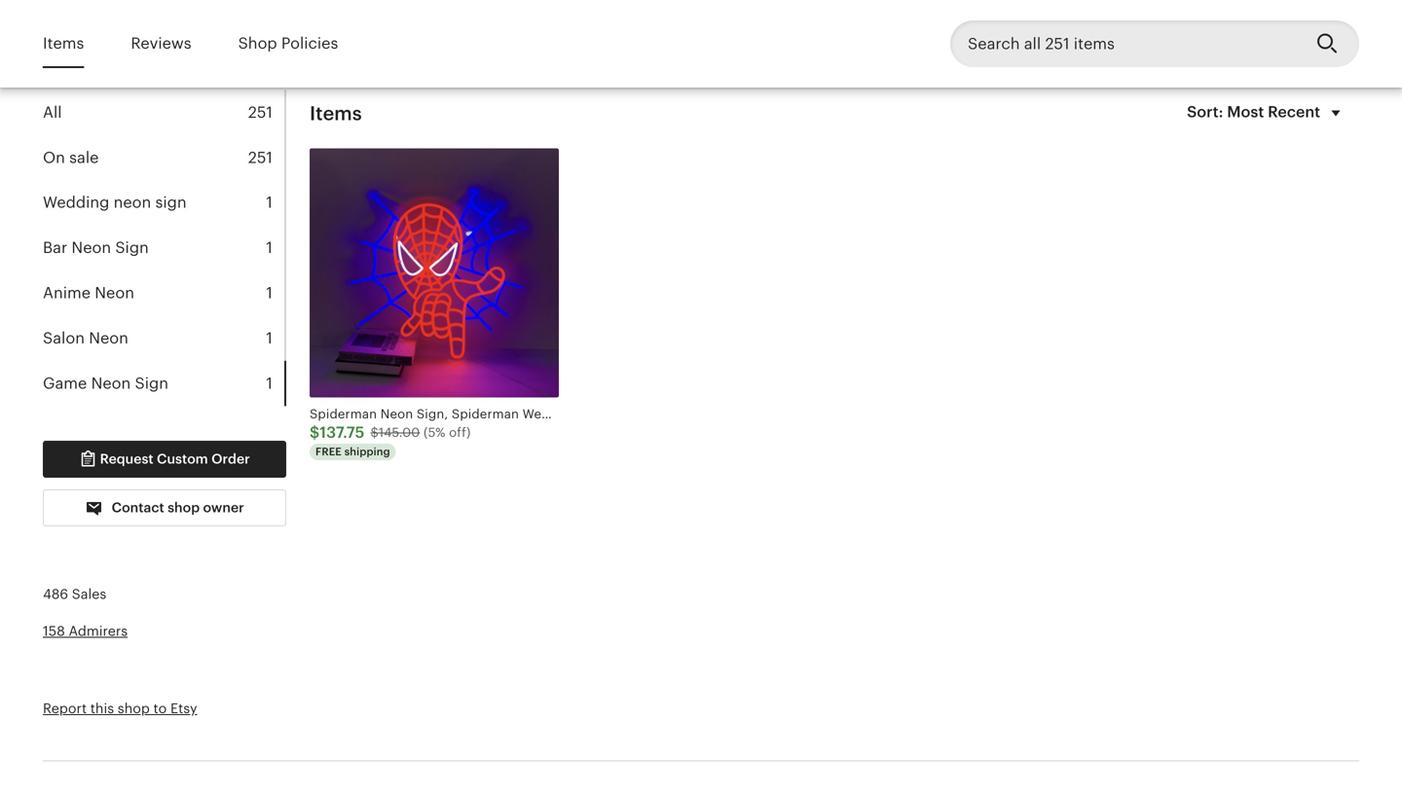 Task type: locate. For each thing, give the bounding box(es) containing it.
251 for on sale
[[248, 149, 273, 166]]

to
[[153, 701, 167, 717]]

neon right anime
[[95, 284, 134, 302]]

policies
[[281, 35, 338, 52]]

report
[[43, 701, 87, 717]]

contact shop owner button
[[43, 490, 286, 527]]

shop left to
[[118, 701, 150, 717]]

0 vertical spatial 251
[[248, 104, 273, 121]]

1 horizontal spatial items
[[310, 102, 362, 125]]

tab up game neon sign
[[43, 316, 284, 361]]

reviews link
[[131, 21, 191, 66]]

items
[[43, 35, 84, 52], [310, 102, 362, 125]]

tab up the sign
[[43, 135, 284, 180]]

sign
[[115, 239, 149, 257], [135, 375, 168, 392]]

2 1 from the top
[[266, 239, 273, 257]]

$ up shipping
[[371, 426, 379, 440]]

neon for bar
[[72, 239, 111, 257]]

tab up 'request custom order' link
[[43, 361, 284, 406]]

1 vertical spatial 251
[[248, 149, 273, 166]]

neon right game
[[91, 375, 131, 392]]

recent
[[1268, 103, 1321, 121]]

items up 'all'
[[43, 35, 84, 52]]

7 tab from the top
[[43, 361, 284, 406]]

4 tab from the top
[[43, 226, 284, 271]]

shop left owner
[[168, 500, 200, 516]]

1 vertical spatial sign
[[135, 375, 168, 392]]

1 vertical spatial items
[[310, 102, 362, 125]]

2 tab from the top
[[43, 135, 284, 180]]

1 for anime neon
[[266, 284, 273, 302]]

$ up free
[[310, 424, 320, 442]]

4 1 from the top
[[266, 330, 273, 347]]

salon neon
[[43, 330, 128, 347]]

neon right salon
[[89, 330, 128, 347]]

1 horizontal spatial shop
[[168, 500, 200, 516]]

sign for game neon sign
[[135, 375, 168, 392]]

items down "policies"
[[310, 102, 362, 125]]

2 251 from the top
[[248, 149, 273, 166]]

0 horizontal spatial $
[[310, 424, 320, 442]]

neon for salon
[[89, 330, 128, 347]]

tab
[[43, 90, 284, 135], [43, 135, 284, 180], [43, 180, 284, 226], [43, 226, 284, 271], [43, 271, 284, 316], [43, 316, 284, 361], [43, 361, 284, 406]]

all
[[43, 104, 62, 121]]

shop
[[168, 500, 200, 516], [118, 701, 150, 717]]

$
[[310, 424, 320, 442], [371, 426, 379, 440]]

salon
[[43, 330, 85, 347]]

1 horizontal spatial $
[[371, 426, 379, 440]]

sign
[[155, 194, 187, 212]]

251
[[248, 104, 273, 121], [248, 149, 273, 166]]

0 vertical spatial sign
[[115, 239, 149, 257]]

sign down neon
[[115, 239, 149, 257]]

shop
[[238, 35, 277, 52]]

sign up 'request custom order' link
[[135, 375, 168, 392]]

0 vertical spatial items
[[43, 35, 84, 52]]

neon
[[72, 239, 111, 257], [95, 284, 134, 302], [89, 330, 128, 347], [91, 375, 131, 392]]

sort:
[[1187, 103, 1224, 121]]

158 admirers
[[43, 624, 128, 639]]

Search all 251 items text field
[[951, 20, 1301, 67]]

shop policies
[[238, 35, 338, 52]]

1
[[266, 194, 273, 212], [266, 239, 273, 257], [266, 284, 273, 302], [266, 330, 273, 347], [266, 375, 273, 392]]

shop inside button
[[168, 500, 200, 516]]

1 vertical spatial shop
[[118, 701, 150, 717]]

tab up bar neon sign on the top left
[[43, 180, 284, 226]]

1 tab from the top
[[43, 90, 284, 135]]

contact shop owner
[[108, 500, 244, 516]]

tab down bar neon sign on the top left
[[43, 271, 284, 316]]

(5%
[[424, 426, 446, 440]]

tab down reviews link
[[43, 90, 284, 135]]

report this shop to etsy link
[[43, 701, 197, 717]]

1 for wedding neon sign
[[266, 194, 273, 212]]

wedding
[[43, 194, 109, 212]]

bar
[[43, 239, 67, 257]]

6 tab from the top
[[43, 316, 284, 361]]

order
[[211, 452, 250, 467]]

3 tab from the top
[[43, 180, 284, 226]]

sign for bar neon sign
[[115, 239, 149, 257]]

tab containing game neon sign
[[43, 361, 284, 406]]

neon for anime
[[95, 284, 134, 302]]

3 1 from the top
[[266, 284, 273, 302]]

0 horizontal spatial shop
[[118, 701, 150, 717]]

most
[[1227, 103, 1264, 121]]

0 vertical spatial shop
[[168, 500, 200, 516]]

1 for salon neon
[[266, 330, 273, 347]]

neon right bar
[[72, 239, 111, 257]]

5 1 from the top
[[266, 375, 273, 392]]

request custom order
[[97, 452, 250, 467]]

tab down the sign
[[43, 226, 284, 271]]

5 tab from the top
[[43, 271, 284, 316]]

1 1 from the top
[[266, 194, 273, 212]]

this
[[90, 701, 114, 717]]

1 251 from the top
[[248, 104, 273, 121]]



Task type: vqa. For each thing, say whether or not it's contained in the screenshot.


Task type: describe. For each thing, give the bounding box(es) containing it.
486 sales
[[43, 587, 106, 603]]

neon
[[114, 194, 151, 212]]

off)
[[449, 426, 471, 440]]

tab containing wedding neon sign
[[43, 180, 284, 226]]

owner
[[203, 500, 244, 516]]

reviews
[[131, 35, 191, 52]]

sections tab list
[[43, 90, 286, 406]]

request
[[100, 452, 154, 467]]

contact
[[112, 500, 164, 516]]

custom
[[157, 452, 208, 467]]

1 for game neon sign
[[266, 375, 273, 392]]

on
[[43, 149, 65, 166]]

158 admirers link
[[43, 624, 128, 639]]

report this shop to etsy
[[43, 701, 197, 717]]

158
[[43, 624, 65, 639]]

items link
[[43, 21, 84, 66]]

request custom order link
[[43, 441, 286, 478]]

anime
[[43, 284, 91, 302]]

game neon sign
[[43, 375, 168, 392]]

tab containing salon neon
[[43, 316, 284, 361]]

$ 137.75 $ 145.00 (5% off) free shipping
[[310, 424, 471, 458]]

tab containing on sale
[[43, 135, 284, 180]]

wedding neon sign
[[43, 194, 187, 212]]

sales
[[72, 587, 106, 603]]

tab containing bar neon sign
[[43, 226, 284, 271]]

tab containing all
[[43, 90, 284, 135]]

game
[[43, 375, 87, 392]]

sort: most recent button
[[1176, 90, 1360, 137]]

admirers
[[69, 624, 128, 639]]

145.00
[[379, 426, 420, 440]]

neon for game
[[91, 375, 131, 392]]

etsy
[[170, 701, 197, 717]]

anime neon
[[43, 284, 134, 302]]

spiderman neon sign, spiderman web, spiderman wall art, gift for kid, birthday gift image
[[310, 148, 559, 398]]

486
[[43, 587, 68, 603]]

tab containing anime neon
[[43, 271, 284, 316]]

1 for bar neon sign
[[266, 239, 273, 257]]

on sale
[[43, 149, 99, 166]]

shipping
[[344, 446, 390, 458]]

free
[[316, 446, 342, 458]]

137.75
[[320, 424, 365, 442]]

sort: most recent
[[1187, 103, 1321, 121]]

251 for all
[[248, 104, 273, 121]]

bar neon sign
[[43, 239, 149, 257]]

sale
[[69, 149, 99, 166]]

0 horizontal spatial items
[[43, 35, 84, 52]]

shop policies link
[[238, 21, 338, 66]]



